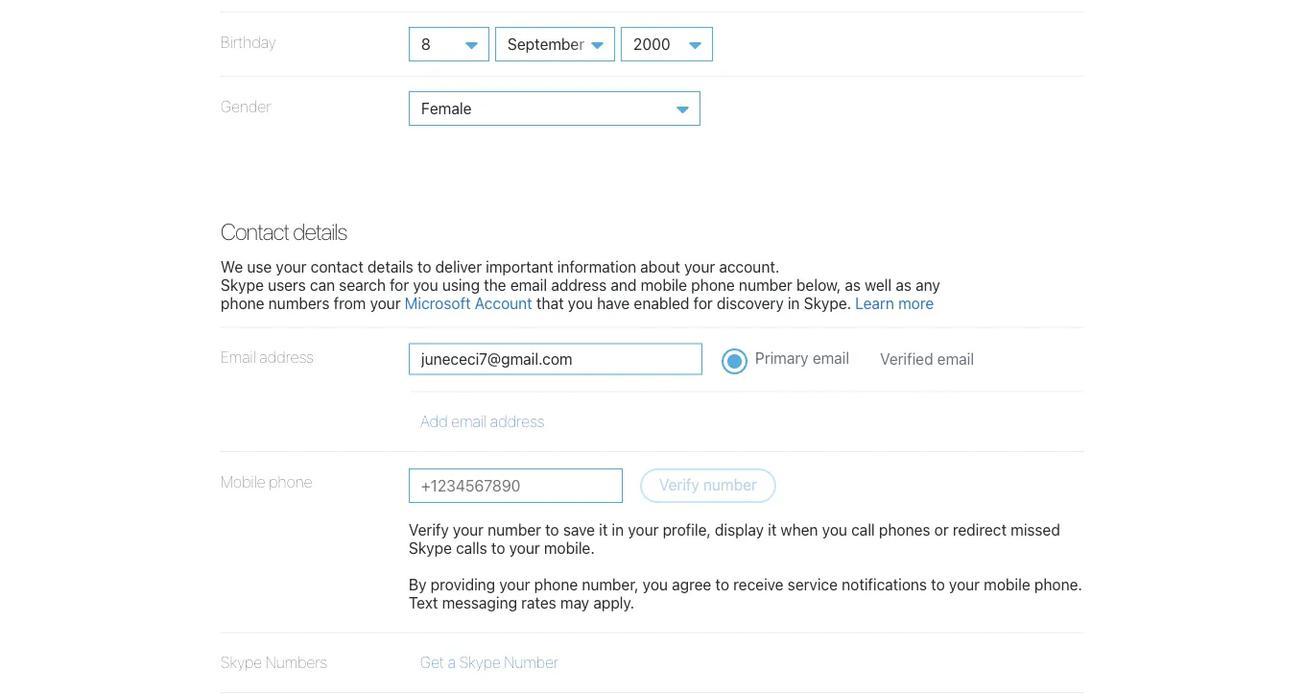 Task type: describe. For each thing, give the bounding box(es) containing it.
your down search
[[370, 294, 401, 312]]

can
[[310, 276, 335, 294]]

your left 'profile,'
[[628, 520, 659, 538]]

primary email
[[756, 349, 850, 367]]

add email address
[[420, 412, 545, 431]]

receive
[[734, 575, 784, 594]]

number inside verify your number to save it in your profile, display it when you call phones or redirect missed skype calls to your mobile.
[[488, 520, 541, 538]]

get a skype number
[[420, 653, 559, 672]]

deliver
[[436, 257, 482, 275]]

about
[[641, 257, 681, 275]]

display
[[715, 520, 764, 538]]

skype.
[[804, 294, 852, 312]]

contact
[[311, 257, 364, 275]]

redirect
[[953, 520, 1007, 538]]

0 vertical spatial details
[[293, 218, 347, 245]]

skype numbers
[[221, 653, 328, 672]]

you right that
[[568, 294, 593, 312]]

service
[[788, 575, 838, 594]]

your up the calls
[[453, 520, 484, 538]]

calls
[[456, 539, 487, 557]]

phones
[[879, 520, 931, 538]]

option group containing email address
[[221, 328, 1085, 452]]

save
[[563, 520, 595, 538]]

you inside by providing your phone number, you agree to receive service notifications to your mobile phone. text messaging rates may apply.
[[643, 575, 668, 594]]

call
[[852, 520, 875, 538]]

get a skype number link
[[420, 653, 559, 672]]

phone inside by providing your phone number, you agree to receive service notifications to your mobile phone. text messaging rates may apply.
[[534, 575, 578, 594]]

have
[[597, 294, 630, 312]]

8
[[421, 35, 431, 53]]

add email address link
[[420, 412, 545, 431]]

to up mobile.
[[545, 520, 559, 538]]

text
[[409, 594, 438, 612]]

Mobile phone text field
[[409, 468, 623, 503]]

to inside we use your contact details to deliver important information about your account. skype users can search for you using the email address and mobile phone number below, as well as any phone numbers from your
[[418, 257, 432, 275]]

in inside verify your number to save it in your profile, display it when you call phones or redirect missed skype calls to your mobile.
[[612, 520, 624, 538]]

email inside we use your contact details to deliver important information about your account. skype users can search for you using the email address and mobile phone number below, as well as any phone numbers from your
[[511, 276, 547, 294]]

to right notifications
[[931, 575, 945, 594]]

get
[[420, 653, 445, 672]]

details inside we use your contact details to deliver important information about your account. skype users can search for you using the email address and mobile phone number below, as well as any phone numbers from your
[[368, 257, 414, 275]]

number
[[504, 653, 559, 672]]

verified
[[880, 350, 934, 368]]

well
[[865, 276, 892, 294]]

using
[[442, 276, 480, 294]]

birthday
[[221, 33, 276, 51]]

Set as primary email radio
[[722, 348, 748, 375]]

gender
[[221, 97, 271, 115]]

email
[[221, 348, 256, 366]]

important
[[486, 257, 554, 275]]

1 vertical spatial address
[[259, 348, 314, 366]]

microsoft account link
[[405, 294, 533, 312]]

your down redirect
[[949, 575, 980, 594]]

september
[[508, 35, 585, 53]]

skype left numbers
[[221, 653, 262, 672]]

numbers
[[266, 653, 328, 672]]

address inside we use your contact details to deliver important information about your account. skype users can search for you using the email address and mobile phone number below, as well as any phone numbers from your
[[551, 276, 607, 294]]

by
[[409, 575, 427, 594]]

profile,
[[663, 520, 711, 538]]

phone right mobile
[[269, 472, 312, 490]]

skype right the a
[[460, 653, 501, 672]]

enabled
[[634, 294, 690, 312]]

use
[[247, 257, 272, 275]]

and
[[611, 276, 637, 294]]



Task type: locate. For each thing, give the bounding box(es) containing it.
from
[[334, 294, 366, 312]]

1 horizontal spatial in
[[788, 294, 800, 312]]

primary
[[756, 349, 809, 367]]

as
[[845, 276, 861, 294], [896, 276, 912, 294]]

account
[[475, 294, 533, 312]]

1 vertical spatial in
[[612, 520, 624, 538]]

verify inside verify your number to save it in your profile, display it when you call phones or redirect missed skype calls to your mobile.
[[409, 520, 449, 538]]

email for primary email
[[813, 349, 850, 367]]

2 as from the left
[[896, 276, 912, 294]]

1 horizontal spatial for
[[694, 294, 713, 312]]

email right add
[[451, 412, 487, 431]]

option group
[[221, 328, 1085, 452]]

you inside verify your number to save it in your profile, display it when you call phones or redirect missed skype calls to your mobile.
[[822, 520, 848, 538]]

phone
[[691, 276, 735, 294], [221, 294, 265, 312], [269, 472, 312, 490], [534, 575, 578, 594]]

1 vertical spatial details
[[368, 257, 414, 275]]

your right about
[[685, 257, 715, 275]]

verified email
[[880, 350, 974, 368]]

mobile left phone.
[[984, 575, 1031, 594]]

0 horizontal spatial as
[[845, 276, 861, 294]]

email address
[[221, 348, 314, 366]]

search
[[339, 276, 386, 294]]

1 horizontal spatial mobile
[[984, 575, 1031, 594]]

0 horizontal spatial verify
[[409, 520, 449, 538]]

your up rates
[[500, 575, 530, 594]]

as up "learn more" link
[[896, 276, 912, 294]]

missed
[[1011, 520, 1061, 538]]

details up "contact"
[[293, 218, 347, 245]]

email for verified email
[[938, 350, 974, 368]]

1 vertical spatial number
[[704, 475, 757, 494]]

more
[[899, 294, 934, 312]]

1 horizontal spatial verify
[[660, 475, 700, 494]]

details
[[293, 218, 347, 245], [368, 257, 414, 275]]

learn more link
[[856, 294, 934, 312]]

2 vertical spatial number
[[488, 520, 541, 538]]

0 vertical spatial mobile
[[641, 276, 687, 294]]

learn
[[856, 294, 895, 312]]

0 horizontal spatial in
[[612, 520, 624, 538]]

that
[[537, 294, 564, 312]]

it left the when
[[768, 520, 777, 538]]

2 it from the left
[[768, 520, 777, 538]]

it
[[599, 520, 608, 538], [768, 520, 777, 538]]

1 it from the left
[[599, 520, 608, 538]]

any
[[916, 276, 941, 294]]

mobile
[[221, 472, 265, 490]]

providing
[[431, 575, 496, 594]]

we
[[221, 257, 243, 275]]

mobile phone
[[221, 472, 312, 490]]

discovery
[[717, 294, 784, 312]]

in down 'below,'
[[788, 294, 800, 312]]

verify up by
[[409, 520, 449, 538]]

messaging
[[442, 594, 517, 612]]

2 horizontal spatial address
[[551, 276, 607, 294]]

0 vertical spatial verify
[[660, 475, 700, 494]]

number inside verify number 'button'
[[704, 475, 757, 494]]

in right save
[[612, 520, 624, 538]]

to right agree
[[716, 575, 730, 594]]

a
[[448, 653, 456, 672]]

0 vertical spatial number
[[739, 276, 793, 294]]

to right the calls
[[491, 539, 505, 557]]

apply.
[[594, 594, 635, 612]]

mobile up enabled
[[641, 276, 687, 294]]

microsoft
[[405, 294, 471, 312]]

1 vertical spatial verify
[[409, 520, 449, 538]]

address right email
[[259, 348, 314, 366]]

1 horizontal spatial address
[[490, 412, 545, 431]]

1 horizontal spatial as
[[896, 276, 912, 294]]

the
[[484, 276, 506, 294]]

may
[[561, 594, 590, 612]]

your
[[276, 257, 307, 275], [685, 257, 715, 275], [370, 294, 401, 312], [453, 520, 484, 538], [628, 520, 659, 538], [509, 539, 540, 557], [500, 575, 530, 594], [949, 575, 980, 594]]

0 horizontal spatial it
[[599, 520, 608, 538]]

as left well
[[845, 276, 861, 294]]

you left agree
[[643, 575, 668, 594]]

email
[[511, 276, 547, 294], [813, 349, 850, 367], [938, 350, 974, 368], [451, 412, 487, 431]]

number,
[[582, 575, 639, 594]]

address
[[551, 276, 607, 294], [259, 348, 314, 366], [490, 412, 545, 431]]

email for add email address
[[451, 412, 487, 431]]

phone down we
[[221, 294, 265, 312]]

users
[[268, 276, 306, 294]]

your left mobile.
[[509, 539, 540, 557]]

for inside we use your contact details to deliver important information about your account. skype users can search for you using the email address and mobile phone number below, as well as any phone numbers from your
[[390, 276, 409, 294]]

you inside we use your contact details to deliver important information about your account. skype users can search for you using the email address and mobile phone number below, as well as any phone numbers from your
[[413, 276, 438, 294]]

Email address 1 text field
[[409, 343, 703, 375]]

address down information
[[551, 276, 607, 294]]

mobile inside we use your contact details to deliver important information about your account. skype users can search for you using the email address and mobile phone number below, as well as any phone numbers from your
[[641, 276, 687, 294]]

verify inside 'button'
[[660, 475, 700, 494]]

when
[[781, 520, 818, 538]]

we use your contact details to deliver important information about your account. skype users can search for you using the email address and mobile phone number below, as well as any phone numbers from your
[[221, 257, 941, 312]]

verify up 'profile,'
[[660, 475, 700, 494]]

number down 'mobile phone' text box
[[488, 520, 541, 538]]

verify number
[[660, 475, 757, 494]]

skype
[[221, 276, 264, 294], [409, 539, 452, 557], [221, 653, 262, 672], [460, 653, 501, 672]]

phone.
[[1035, 575, 1083, 594]]

verify number button
[[640, 468, 776, 503]]

to left deliver
[[418, 257, 432, 275]]

for right enabled
[[694, 294, 713, 312]]

details up search
[[368, 257, 414, 275]]

mobile
[[641, 276, 687, 294], [984, 575, 1031, 594]]

0 horizontal spatial address
[[259, 348, 314, 366]]

agree
[[672, 575, 712, 594]]

skype inside we use your contact details to deliver important information about your account. skype users can search for you using the email address and mobile phone number below, as well as any phone numbers from your
[[221, 276, 264, 294]]

below,
[[797, 276, 841, 294]]

0 horizontal spatial details
[[293, 218, 347, 245]]

number up discovery
[[739, 276, 793, 294]]

skype inside verify your number to save it in your profile, display it when you call phones or redirect missed skype calls to your mobile.
[[409, 539, 452, 557]]

phone up rates
[[534, 575, 578, 594]]

your up users
[[276, 257, 307, 275]]

address up 'mobile phone' text box
[[490, 412, 545, 431]]

number up display
[[704, 475, 757, 494]]

verify your number to save it in your profile, display it when you call phones or redirect missed skype calls to your mobile.
[[409, 520, 1061, 557]]

1 horizontal spatial it
[[768, 520, 777, 538]]

account.
[[719, 257, 780, 275]]

2 vertical spatial address
[[490, 412, 545, 431]]

rates
[[521, 594, 557, 612]]

in
[[788, 294, 800, 312], [612, 520, 624, 538]]

email down the important at the left top of the page
[[511, 276, 547, 294]]

email right primary
[[813, 349, 850, 367]]

1 horizontal spatial details
[[368, 257, 414, 275]]

you left the 'call'
[[822, 520, 848, 538]]

you up microsoft
[[413, 276, 438, 294]]

email right verified
[[938, 350, 974, 368]]

phone down the account.
[[691, 276, 735, 294]]

0 horizontal spatial for
[[390, 276, 409, 294]]

1 vertical spatial mobile
[[984, 575, 1031, 594]]

you
[[413, 276, 438, 294], [568, 294, 593, 312], [822, 520, 848, 538], [643, 575, 668, 594]]

verify for verify your number to save it in your profile, display it when you call phones or redirect missed skype calls to your mobile.
[[409, 520, 449, 538]]

female
[[421, 99, 472, 117]]

2000
[[634, 35, 671, 53]]

number
[[739, 276, 793, 294], [704, 475, 757, 494], [488, 520, 541, 538]]

information
[[558, 257, 637, 275]]

it right save
[[599, 520, 608, 538]]

mobile inside by providing your phone number, you agree to receive service notifications to your mobile phone. text messaging rates may apply.
[[984, 575, 1031, 594]]

skype down we
[[221, 276, 264, 294]]

0 vertical spatial in
[[788, 294, 800, 312]]

verify
[[660, 475, 700, 494], [409, 520, 449, 538]]

or
[[935, 520, 949, 538]]

numbers
[[269, 294, 330, 312]]

by providing your phone number, you agree to receive service notifications to your mobile phone. text messaging rates may apply.
[[409, 575, 1083, 612]]

0 horizontal spatial mobile
[[641, 276, 687, 294]]

contact details
[[221, 218, 347, 245]]

for right search
[[390, 276, 409, 294]]

mobile.
[[544, 539, 595, 557]]

for
[[390, 276, 409, 294], [694, 294, 713, 312]]

to
[[418, 257, 432, 275], [545, 520, 559, 538], [491, 539, 505, 557], [716, 575, 730, 594], [931, 575, 945, 594]]

notifications
[[842, 575, 927, 594]]

microsoft account that you have enabled for discovery in skype. learn more
[[405, 294, 934, 312]]

skype up by
[[409, 539, 452, 557]]

1 as from the left
[[845, 276, 861, 294]]

add
[[420, 412, 448, 431]]

verify for verify number
[[660, 475, 700, 494]]

0 vertical spatial address
[[551, 276, 607, 294]]

contact
[[221, 218, 289, 245]]

number inside we use your contact details to deliver important information about your account. skype users can search for you using the email address and mobile phone number below, as well as any phone numbers from your
[[739, 276, 793, 294]]



Task type: vqa. For each thing, say whether or not it's contained in the screenshot.
the to within the 'We use your contact details to deliver important information about your account. Skype users can search for you using the email address and mobile phone number below, as well as any phone numbers from your'
yes



